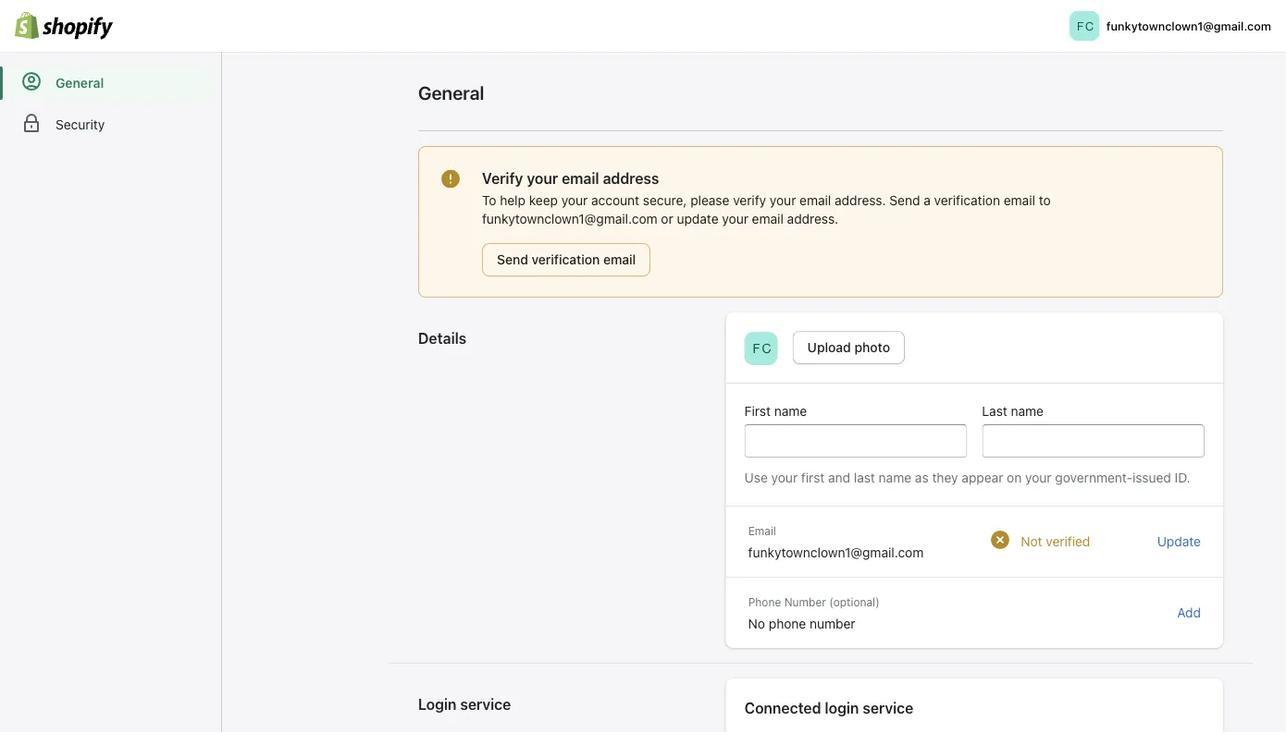Task type: locate. For each thing, give the bounding box(es) containing it.
security
[[56, 117, 105, 132]]

shopify image
[[15, 12, 113, 40]]

2 vertical spatial funkytownclown1@gmail.com
[[748, 546, 924, 561]]

please
[[691, 193, 730, 208]]

verified
[[1046, 534, 1091, 550]]

upload
[[808, 340, 851, 355]]

address.
[[835, 193, 886, 208], [787, 211, 839, 227]]

general
[[56, 75, 104, 91], [418, 82, 484, 104]]

name left the as at right bottom
[[879, 471, 912, 486]]

0 horizontal spatial send
[[497, 252, 528, 267]]

they
[[932, 471, 959, 486]]

your up keep
[[527, 170, 558, 187]]

to
[[482, 193, 497, 208]]

first
[[745, 404, 771, 419]]

upload photo
[[808, 340, 890, 355]]

security link
[[7, 108, 214, 142]]

add
[[1177, 606, 1201, 621]]

account
[[591, 193, 640, 208]]

1 horizontal spatial send
[[890, 193, 920, 208]]

0 horizontal spatial service
[[460, 696, 511, 714]]

help
[[500, 193, 526, 208]]

verification
[[934, 193, 1001, 208], [532, 252, 600, 267]]

1 horizontal spatial verification
[[934, 193, 1001, 208]]

verify your email address
[[482, 170, 659, 187]]

email down account
[[603, 252, 636, 267]]

0 vertical spatial address.
[[835, 193, 886, 208]]

keep
[[529, 193, 558, 208]]

fc
[[1077, 19, 1096, 33], [753, 341, 773, 356]]

general up security
[[56, 75, 104, 91]]

phone
[[769, 617, 806, 632]]

0 vertical spatial send
[[890, 193, 920, 208]]

email
[[562, 170, 599, 187], [800, 193, 831, 208], [1004, 193, 1036, 208], [752, 211, 784, 227], [603, 252, 636, 267]]

no
[[748, 617, 765, 632]]

verification right 'a'
[[934, 193, 1001, 208]]

secure,
[[643, 193, 687, 208]]

verify
[[482, 170, 523, 187]]

name right last
[[1011, 404, 1044, 419]]

2 horizontal spatial name
[[1011, 404, 1044, 419]]

your
[[527, 170, 558, 187], [562, 193, 588, 208], [770, 193, 796, 208], [722, 211, 749, 227], [772, 471, 798, 486], [1026, 471, 1052, 486]]

login
[[825, 700, 859, 718]]

phone number (optional) no phone number
[[748, 596, 880, 632]]

verify
[[733, 193, 766, 208]]

details
[[418, 330, 467, 348]]

update button
[[1158, 533, 1201, 552]]

send down help
[[497, 252, 528, 267]]

to help keep your account secure, please verify your email address. send a verification email to funkytownclown1@gmail.com or update your email address.
[[482, 193, 1051, 227]]

0 horizontal spatial fc
[[753, 341, 773, 356]]

0 horizontal spatial name
[[774, 404, 807, 419]]

email
[[748, 525, 776, 538]]

First name text field
[[745, 425, 967, 458]]

name
[[774, 404, 807, 419], [1011, 404, 1044, 419], [879, 471, 912, 486]]

service
[[460, 696, 511, 714], [863, 700, 914, 718]]

your right use
[[772, 471, 798, 486]]

0 horizontal spatial verification
[[532, 252, 600, 267]]

login
[[418, 696, 457, 714]]

0 horizontal spatial funkytownclown1@gmail.com
[[482, 211, 658, 227]]

1 horizontal spatial service
[[863, 700, 914, 718]]

1 vertical spatial funkytownclown1@gmail.com
[[482, 211, 658, 227]]

a
[[924, 193, 931, 208]]

funkytownclown1@gmail.com
[[1107, 19, 1272, 33], [482, 211, 658, 227], [748, 546, 924, 561]]

or
[[661, 211, 674, 227]]

last
[[854, 471, 875, 486]]

your right verify
[[770, 193, 796, 208]]

general up size 20 icon
[[418, 82, 484, 104]]

government-
[[1055, 471, 1133, 486]]

use
[[745, 471, 768, 486]]

0 vertical spatial funkytownclown1@gmail.com
[[1107, 19, 1272, 33]]

send verification email
[[497, 252, 636, 267]]

login service
[[418, 696, 511, 714]]

verification down keep
[[532, 252, 600, 267]]

send left 'a'
[[890, 193, 920, 208]]

0 horizontal spatial general
[[56, 75, 104, 91]]

1 horizontal spatial funkytownclown1@gmail.com
[[748, 546, 924, 561]]

0 vertical spatial verification
[[934, 193, 1001, 208]]

name right first
[[774, 404, 807, 419]]

send
[[890, 193, 920, 208], [497, 252, 528, 267]]

name for first name
[[774, 404, 807, 419]]

0 vertical spatial fc
[[1077, 19, 1096, 33]]



Task type: describe. For each thing, give the bounding box(es) containing it.
update
[[677, 211, 719, 227]]

use your first and last name as they appear on your government-issued id.
[[745, 471, 1191, 486]]

connected login service
[[745, 700, 914, 718]]

general link
[[7, 67, 214, 100]]

appear
[[962, 471, 1004, 486]]

to
[[1039, 193, 1051, 208]]

connected
[[745, 700, 821, 718]]

email left to
[[1004, 193, 1036, 208]]

email funkytownclown1@gmail.com
[[748, 525, 924, 561]]

email up account
[[562, 170, 599, 187]]

phone
[[748, 596, 781, 609]]

not verified
[[1021, 534, 1091, 550]]

issued
[[1133, 471, 1172, 486]]

address
[[603, 170, 659, 187]]

name for last name
[[1011, 404, 1044, 419]]

your down 'verify your email address'
[[562, 193, 588, 208]]

(optional)
[[829, 596, 880, 609]]

last name
[[982, 404, 1044, 419]]

upload photo button
[[793, 331, 905, 365]]

Last name text field
[[982, 425, 1205, 458]]

1 horizontal spatial general
[[418, 82, 484, 104]]

color warning image
[[991, 531, 1010, 550]]

update
[[1158, 534, 1201, 550]]

1 horizontal spatial fc
[[1077, 19, 1096, 33]]

send inside to help keep your account secure, please verify your email address. send a verification email to funkytownclown1@gmail.com or update your email address.
[[890, 193, 920, 208]]

id.
[[1175, 471, 1191, 486]]

first name
[[745, 404, 807, 419]]

1 vertical spatial verification
[[532, 252, 600, 267]]

not
[[1021, 534, 1043, 550]]

photo
[[855, 340, 890, 355]]

send verification email link
[[482, 243, 651, 277]]

1 horizontal spatial name
[[879, 471, 912, 486]]

1 vertical spatial send
[[497, 252, 528, 267]]

2 horizontal spatial funkytownclown1@gmail.com
[[1107, 19, 1272, 33]]

last
[[982, 404, 1008, 419]]

verification inside to help keep your account secure, please verify your email address. send a verification email to funkytownclown1@gmail.com or update your email address.
[[934, 193, 1001, 208]]

funkytownclown1@gmail.com inside to help keep your account secure, please verify your email address. send a verification email to funkytownclown1@gmail.com or update your email address.
[[482, 211, 658, 227]]

size 20 image
[[441, 170, 460, 188]]

number
[[810, 617, 856, 632]]

your right "on" on the right of page
[[1026, 471, 1052, 486]]

number
[[785, 596, 826, 609]]

1 vertical spatial fc
[[753, 341, 773, 356]]

as
[[915, 471, 929, 486]]

1 vertical spatial address.
[[787, 211, 839, 227]]

on
[[1007, 471, 1022, 486]]

email down verify
[[752, 211, 784, 227]]

email right verify
[[800, 193, 831, 208]]

your down verify
[[722, 211, 749, 227]]

and
[[828, 471, 851, 486]]

first
[[801, 471, 825, 486]]

add button
[[1177, 604, 1201, 623]]



Task type: vqa. For each thing, say whether or not it's contained in the screenshot.
To help keep your account secure, please verify your email address. Send a verification email to kendallparks02@gmail.com or update your email address.
no



